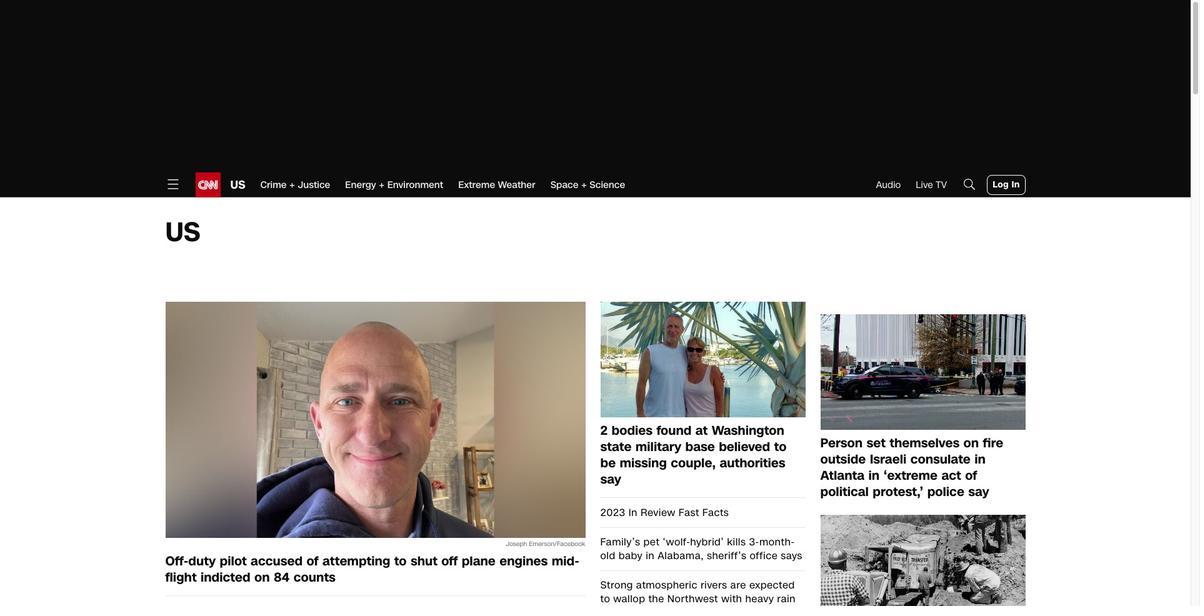 Task type: locate. For each thing, give the bounding box(es) containing it.
pet
[[644, 535, 660, 549]]

on left 84
[[254, 569, 270, 587]]

2 horizontal spatial +
[[581, 179, 587, 191]]

to inside strong atmospheric rivers are expected to wallop the northwest with heavy rain and snow
[[601, 592, 610, 606]]

be
[[601, 454, 616, 472]]

to inside 2 bodies found at washington state military base believed to be missing couple, authorities say
[[774, 438, 787, 456]]

of inside person set themselves on fire outside israeli consulate in atlanta in 'extreme act of political protest,' police say
[[966, 467, 977, 484]]

israeli
[[870, 451, 907, 468]]

old
[[601, 549, 616, 563]]

says
[[781, 549, 803, 563]]

off
[[442, 553, 458, 570]]

1 vertical spatial to
[[394, 553, 407, 570]]

live tv
[[916, 179, 947, 191]]

1 horizontal spatial +
[[379, 179, 385, 191]]

0 horizontal spatial to
[[394, 553, 407, 570]]

1 horizontal spatial on
[[964, 434, 979, 452]]

northwest
[[668, 592, 718, 606]]

bodies
[[612, 422, 653, 439]]

0 horizontal spatial on
[[254, 569, 270, 587]]

say inside person set themselves on fire outside israeli consulate in atlanta in 'extreme act of political protest,' police say
[[969, 483, 990, 501]]

couple,
[[671, 454, 716, 472]]

in right log
[[1012, 179, 1020, 191]]

on left fire
[[964, 434, 979, 452]]

log
[[993, 179, 1009, 191]]

police
[[928, 483, 965, 501]]

+
[[290, 179, 295, 191], [379, 179, 385, 191], [581, 179, 587, 191]]

+ right energy
[[379, 179, 385, 191]]

justice
[[298, 179, 330, 191]]

0 vertical spatial of
[[966, 467, 977, 484]]

in
[[975, 451, 986, 468], [869, 467, 880, 484], [646, 549, 655, 563]]

0 horizontal spatial in
[[629, 506, 638, 520]]

facts
[[703, 506, 729, 520]]

pilot
[[220, 553, 247, 570]]

person
[[821, 434, 863, 452]]

in for 2023
[[629, 506, 638, 520]]

3-
[[749, 535, 760, 549]]

science
[[590, 179, 625, 191]]

0 horizontal spatial of
[[307, 553, 319, 570]]

1 vertical spatial on
[[254, 569, 270, 587]]

0 horizontal spatial say
[[601, 471, 621, 488]]

0 vertical spatial to
[[774, 438, 787, 456]]

person set themselves on fire outside israeli consulate in atlanta in 'extreme act of political protest,' police say
[[821, 434, 1004, 501]]

2 bodies found at washington state military base believed to be missing couple, authorities say link
[[601, 422, 806, 488]]

family's
[[601, 535, 641, 549]]

joseph emerson/facebook
[[506, 540, 586, 549]]

search icon image
[[962, 177, 977, 192]]

1 vertical spatial us
[[165, 214, 200, 251]]

say right act
[[969, 483, 990, 501]]

fire
[[983, 434, 1004, 452]]

say
[[601, 471, 621, 488], [969, 483, 990, 501]]

strong atmospheric rivers are expected to wallop the northwest with heavy rain and snow link
[[601, 578, 806, 607]]

shut
[[411, 553, 438, 570]]

2 horizontal spatial to
[[774, 438, 787, 456]]

2023 in review fast facts link
[[601, 506, 806, 520]]

in right 2023
[[629, 506, 638, 520]]

of right 84
[[307, 553, 319, 570]]

+ right the crime at the top
[[290, 179, 295, 191]]

snow
[[622, 606, 648, 607]]

1 vertical spatial in
[[629, 506, 638, 520]]

in
[[1012, 179, 1020, 191], [629, 506, 638, 520]]

say down state
[[601, 471, 621, 488]]

energy + environment link
[[345, 173, 443, 198]]

themselves
[[890, 434, 960, 452]]

strong atmospheric rivers are expected to wallop the northwest with heavy rain and snow
[[601, 578, 796, 607]]

authorities
[[720, 454, 786, 472]]

rivers
[[701, 578, 728, 592]]

'extreme
[[884, 467, 938, 484]]

us down open menu icon
[[165, 214, 200, 251]]

1 horizontal spatial say
[[969, 483, 990, 501]]

2 vertical spatial to
[[601, 592, 610, 606]]

+ right space
[[581, 179, 587, 191]]

live
[[916, 179, 933, 191]]

rain
[[777, 592, 796, 606]]

1 horizontal spatial of
[[966, 467, 977, 484]]

1 horizontal spatial to
[[601, 592, 610, 606]]

0 vertical spatial on
[[964, 434, 979, 452]]

1 horizontal spatial in
[[869, 467, 880, 484]]

energy + environment
[[345, 179, 443, 191]]

review
[[641, 506, 676, 520]]

open menu icon image
[[165, 177, 180, 192]]

1 vertical spatial of
[[307, 553, 319, 570]]

photo of off-duty pilot joseph d. emerson who was accused of trying to shut off a plane's engines mid-flight. image
[[165, 302, 586, 538]]

0 vertical spatial in
[[1012, 179, 1020, 191]]

on
[[964, 434, 979, 452], [254, 569, 270, 587]]

of
[[966, 467, 977, 484], [307, 553, 319, 570]]

extreme weather
[[458, 179, 536, 191]]

us
[[230, 177, 245, 193], [165, 214, 200, 251]]

to right believed
[[774, 438, 787, 456]]

act
[[942, 467, 962, 484]]

+ for energy
[[379, 179, 385, 191]]

plane
[[462, 553, 496, 570]]

0 horizontal spatial in
[[646, 549, 655, 563]]

of right act
[[966, 467, 977, 484]]

0 horizontal spatial +
[[290, 179, 295, 191]]

+ for space
[[581, 179, 587, 191]]

1 + from the left
[[290, 179, 295, 191]]

hybrid'
[[691, 535, 724, 549]]

sheriff's
[[707, 549, 747, 563]]

us left the crime at the top
[[230, 177, 245, 193]]

at
[[696, 422, 708, 439]]

to left wallop
[[601, 592, 610, 606]]

to left shut
[[394, 553, 407, 570]]

crime
[[260, 179, 287, 191]]

space + science link
[[551, 173, 625, 198]]

atlanta
[[821, 467, 865, 484]]

log in link
[[987, 175, 1026, 195]]

in right act
[[975, 451, 986, 468]]

and
[[601, 606, 619, 607]]

1 horizontal spatial in
[[1012, 179, 1020, 191]]

kills
[[727, 535, 746, 549]]

attempting
[[323, 553, 390, 570]]

in right the atlanta
[[869, 467, 880, 484]]

1 horizontal spatial us
[[230, 177, 245, 193]]

in right baby
[[646, 549, 655, 563]]

extreme
[[458, 179, 495, 191]]

2 + from the left
[[379, 179, 385, 191]]

3 + from the left
[[581, 179, 587, 191]]

set
[[867, 434, 886, 452]]



Task type: vqa. For each thing, say whether or not it's contained in the screenshot.
wallop
yes



Task type: describe. For each thing, give the bounding box(es) containing it.
indicted
[[201, 569, 250, 587]]

consulate
[[911, 451, 971, 468]]

2023 in review fast facts
[[601, 506, 729, 520]]

space + science
[[551, 179, 625, 191]]

duty
[[188, 553, 216, 570]]

expected
[[750, 578, 795, 592]]

fast
[[679, 506, 700, 520]]

flight
[[165, 569, 197, 587]]

office
[[750, 549, 778, 563]]

counts
[[294, 569, 336, 587]]

off-duty pilot accused of attempting to shut off plane engines mid- flight indicted on 84 counts link
[[165, 553, 586, 587]]

us link
[[220, 173, 245, 198]]

base
[[686, 438, 715, 456]]

joseph emerson/facebook link
[[165, 302, 586, 553]]

washington
[[712, 422, 785, 439]]

baby
[[619, 549, 643, 563]]

engines
[[500, 553, 548, 570]]

live tv link
[[916, 179, 947, 191]]

in inside family's pet 'wolf-hybrid' kills 3-month- old baby in alabama, sheriff's office says
[[646, 549, 655, 563]]

2 horizontal spatial in
[[975, 451, 986, 468]]

military
[[636, 438, 682, 456]]

+ for crime
[[290, 179, 295, 191]]

family's pet 'wolf-hybrid' kills 3-month- old baby in alabama, sheriff's office says link
[[601, 535, 806, 563]]

2
[[601, 422, 608, 439]]

alabama,
[[658, 549, 704, 563]]

month-
[[760, 535, 795, 549]]

extreme weather link
[[458, 173, 536, 198]]

emerson/facebook
[[529, 540, 586, 549]]

heavy
[[746, 592, 774, 606]]

family's pet 'wolf-hybrid' kills 3-month- old baby in alabama, sheriff's office says
[[601, 535, 803, 563]]

on inside off-duty pilot accused of attempting to shut off plane engines mid- flight indicted on 84 counts
[[254, 569, 270, 587]]

audio link
[[876, 179, 901, 191]]

joseph
[[506, 540, 527, 549]]

protest,'
[[873, 483, 924, 501]]

are
[[731, 578, 746, 592]]

crime + justice link
[[260, 173, 330, 198]]

2 bodies found at washington state military base believed to be missing couple, authorities say
[[601, 422, 787, 488]]

outside
[[821, 451, 866, 468]]

off-
[[165, 553, 188, 570]]

space
[[551, 179, 579, 191]]

atmospheric
[[636, 578, 698, 592]]

state
[[601, 438, 632, 456]]

audio
[[876, 179, 901, 191]]

crime + justice
[[260, 179, 330, 191]]

say inside 2 bodies found at washington state military base believed to be missing couple, authorities say
[[601, 471, 621, 488]]

mid-
[[552, 553, 579, 570]]

0 horizontal spatial us
[[165, 214, 200, 251]]

photos of missing wa couple karen koep and davido image
[[601, 302, 806, 417]]

workers unearth the buried kidnap van where 27 people were held hostage. the weight of dirt crushed the top. image
[[821, 515, 1026, 607]]

energy
[[345, 179, 376, 191]]

person set themselves on fire outside israeli consulate in atlanta in 'extreme act of political protest,' police say link
[[821, 434, 1026, 501]]

84
[[274, 569, 290, 587]]

with
[[722, 592, 742, 606]]

'wolf-
[[663, 535, 691, 549]]

the
[[649, 592, 665, 606]]

missing
[[620, 454, 667, 472]]

found
[[657, 422, 692, 439]]

2023
[[601, 506, 626, 520]]

to inside off-duty pilot accused of attempting to shut off plane engines mid- flight indicted on 84 counts
[[394, 553, 407, 570]]

of inside off-duty pilot accused of attempting to shut off plane engines mid- flight indicted on 84 counts
[[307, 553, 319, 570]]

strong
[[601, 578, 633, 592]]

log in
[[993, 179, 1020, 191]]

environment
[[387, 179, 443, 191]]

0 vertical spatial us
[[230, 177, 245, 193]]

wallop
[[614, 592, 646, 606]]

on inside person set themselves on fire outside israeli consulate in atlanta in 'extreme act of political protest,' police say
[[964, 434, 979, 452]]

in for log
[[1012, 179, 1020, 191]]

accused
[[251, 553, 303, 570]]

police respond to a scene in atlanta where there were reports of a people being injured. image
[[821, 315, 1026, 430]]

tv
[[936, 179, 947, 191]]



